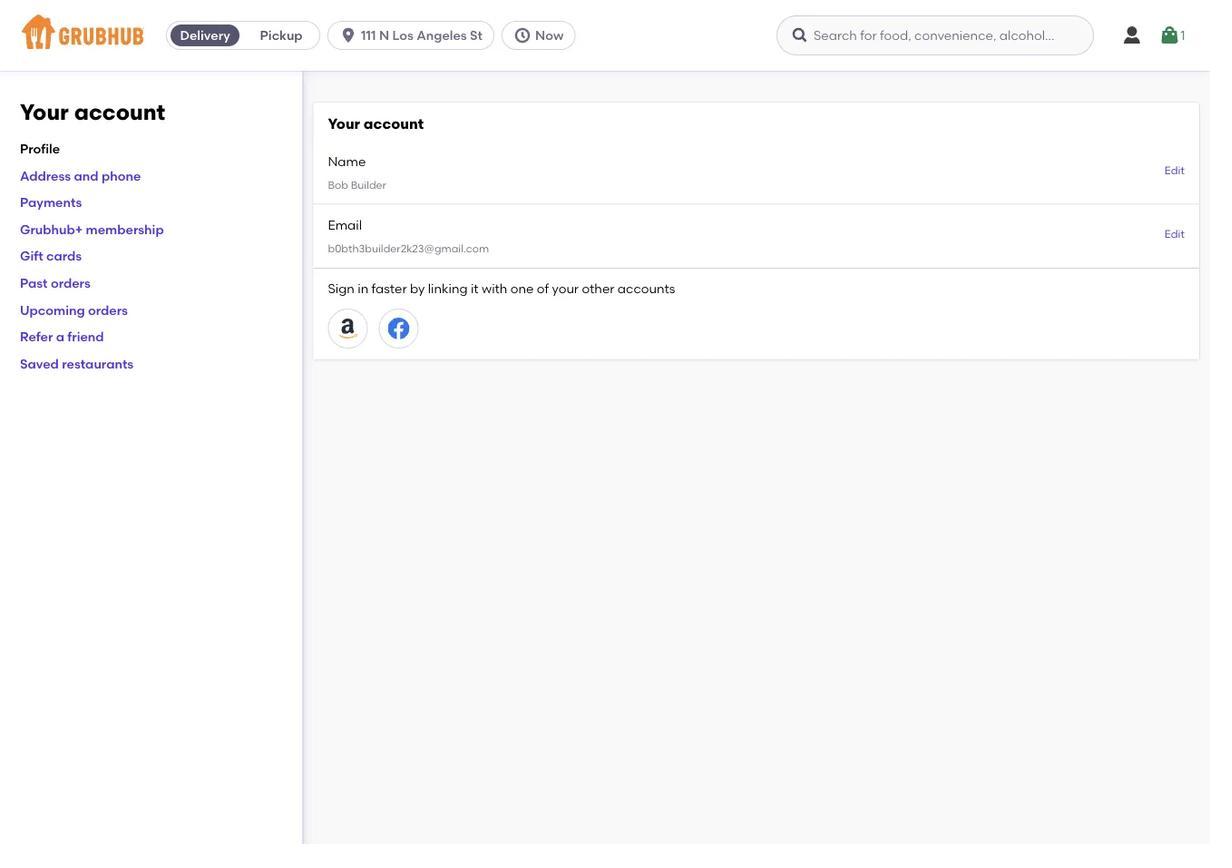 Task type: vqa. For each thing, say whether or not it's contained in the screenshot.
Email edit
yes



Task type: describe. For each thing, give the bounding box(es) containing it.
refer
[[20, 329, 53, 344]]

address and phone
[[20, 168, 141, 183]]

address and phone link
[[20, 168, 141, 183]]

name
[[328, 153, 366, 169]]

of
[[537, 281, 549, 296]]

refer a friend
[[20, 329, 104, 344]]

edit for email
[[1165, 228, 1185, 241]]

it
[[471, 281, 479, 296]]

now
[[536, 28, 564, 43]]

svg image for 111 n los angeles st
[[340, 26, 358, 44]]

111 n los angeles st
[[361, 28, 483, 43]]

svg image inside 1 button
[[1160, 25, 1181, 46]]

saved restaurants link
[[20, 356, 134, 371]]

pickup
[[260, 28, 303, 43]]

email
[[328, 217, 362, 233]]

profile link
[[20, 141, 60, 156]]

0 horizontal spatial your
[[20, 99, 69, 125]]

phone
[[102, 168, 141, 183]]

sign in faster by linking it with one of your other accounts
[[328, 281, 676, 296]]

one
[[511, 281, 534, 296]]

grubhub+
[[20, 221, 83, 237]]

gift cards link
[[20, 248, 82, 264]]

sign
[[328, 281, 355, 296]]

los
[[393, 28, 414, 43]]

upcoming
[[20, 302, 85, 318]]

now button
[[502, 21, 583, 50]]

svg image for now
[[514, 26, 532, 44]]

your account form
[[314, 103, 1200, 360]]

0 horizontal spatial account
[[74, 99, 165, 125]]

address
[[20, 168, 71, 183]]

login with facebook image
[[388, 318, 410, 340]]

0 horizontal spatial your account
[[20, 99, 165, 125]]

b0bth3builder2k23@gmail.com
[[328, 242, 489, 255]]

edit button for name
[[1165, 163, 1185, 179]]

linking
[[428, 281, 468, 296]]

111 n los angeles st button
[[328, 21, 502, 50]]

edit for name
[[1165, 164, 1185, 177]]

111
[[361, 28, 376, 43]]

account inside your account form
[[364, 115, 424, 133]]

payments link
[[20, 195, 82, 210]]

st
[[470, 28, 483, 43]]

other
[[582, 281, 615, 296]]

accounts
[[618, 281, 676, 296]]

1 horizontal spatial svg image
[[1122, 25, 1144, 46]]

1
[[1181, 28, 1186, 43]]

login with amazon image
[[337, 318, 359, 340]]

main navigation navigation
[[0, 0, 1211, 71]]



Task type: locate. For each thing, give the bounding box(es) containing it.
orders
[[51, 275, 91, 291], [88, 302, 128, 318]]

a
[[56, 329, 64, 344]]

Search for food, convenience, alcohol... search field
[[777, 15, 1095, 55]]

pickup button
[[243, 21, 320, 50]]

angeles
[[417, 28, 467, 43]]

orders for upcoming orders
[[88, 302, 128, 318]]

2 edit button from the top
[[1165, 227, 1185, 242]]

and
[[74, 168, 99, 183]]

by
[[410, 281, 425, 296]]

orders up friend
[[88, 302, 128, 318]]

1 vertical spatial edit
[[1165, 228, 1185, 241]]

1 horizontal spatial account
[[364, 115, 424, 133]]

1 edit from the top
[[1165, 164, 1185, 177]]

0 horizontal spatial svg image
[[340, 26, 358, 44]]

edit button for email
[[1165, 227, 1185, 242]]

1 svg image from the left
[[340, 26, 358, 44]]

your
[[552, 281, 579, 296]]

0 vertical spatial edit
[[1165, 164, 1185, 177]]

upcoming orders
[[20, 302, 128, 318]]

2 horizontal spatial svg image
[[1160, 25, 1181, 46]]

your account up the name
[[328, 115, 424, 133]]

1 edit button from the top
[[1165, 163, 1185, 179]]

builder
[[351, 179, 387, 191]]

svg image left now
[[514, 26, 532, 44]]

your inside form
[[328, 115, 360, 133]]

restaurants
[[62, 356, 134, 371]]

your
[[20, 99, 69, 125], [328, 115, 360, 133]]

delivery
[[180, 28, 230, 43]]

0 vertical spatial edit button
[[1165, 163, 1185, 179]]

account up the name
[[364, 115, 424, 133]]

your account inside your account form
[[328, 115, 424, 133]]

in
[[358, 281, 369, 296]]

svg image
[[340, 26, 358, 44], [514, 26, 532, 44]]

0 vertical spatial orders
[[51, 275, 91, 291]]

faster
[[372, 281, 407, 296]]

refer a friend link
[[20, 329, 104, 344]]

1 horizontal spatial your
[[328, 115, 360, 133]]

delivery button
[[167, 21, 243, 50]]

1 vertical spatial orders
[[88, 302, 128, 318]]

your up the name
[[328, 115, 360, 133]]

1 horizontal spatial your account
[[328, 115, 424, 133]]

1 button
[[1160, 19, 1186, 52]]

2 edit from the top
[[1165, 228, 1185, 241]]

your up profile link
[[20, 99, 69, 125]]

orders up upcoming orders
[[51, 275, 91, 291]]

membership
[[86, 221, 164, 237]]

1 vertical spatial edit button
[[1165, 227, 1185, 242]]

0 horizontal spatial svg image
[[792, 26, 810, 44]]

upcoming orders link
[[20, 302, 128, 318]]

n
[[379, 28, 389, 43]]

profile
[[20, 141, 60, 156]]

saved restaurants
[[20, 356, 134, 371]]

with
[[482, 281, 508, 296]]

bob builder
[[328, 179, 387, 191]]

friend
[[67, 329, 104, 344]]

svg image
[[1122, 25, 1144, 46], [1160, 25, 1181, 46], [792, 26, 810, 44]]

account
[[74, 99, 165, 125], [364, 115, 424, 133]]

edit
[[1165, 164, 1185, 177], [1165, 228, 1185, 241]]

edit button
[[1165, 163, 1185, 179], [1165, 227, 1185, 242]]

svg image inside now button
[[514, 26, 532, 44]]

svg image left 111
[[340, 26, 358, 44]]

bob
[[328, 179, 348, 191]]

past
[[20, 275, 48, 291]]

grubhub+ membership
[[20, 221, 164, 237]]

past orders
[[20, 275, 91, 291]]

your account
[[20, 99, 165, 125], [328, 115, 424, 133]]

1 horizontal spatial svg image
[[514, 26, 532, 44]]

payments
[[20, 195, 82, 210]]

your account up 'and'
[[20, 99, 165, 125]]

svg image inside 111 n los angeles st button
[[340, 26, 358, 44]]

gift
[[20, 248, 43, 264]]

2 svg image from the left
[[514, 26, 532, 44]]

cards
[[46, 248, 82, 264]]

grubhub+ membership link
[[20, 221, 164, 237]]

saved
[[20, 356, 59, 371]]

account up phone
[[74, 99, 165, 125]]

past orders link
[[20, 275, 91, 291]]

gift cards
[[20, 248, 82, 264]]

orders for past orders
[[51, 275, 91, 291]]



